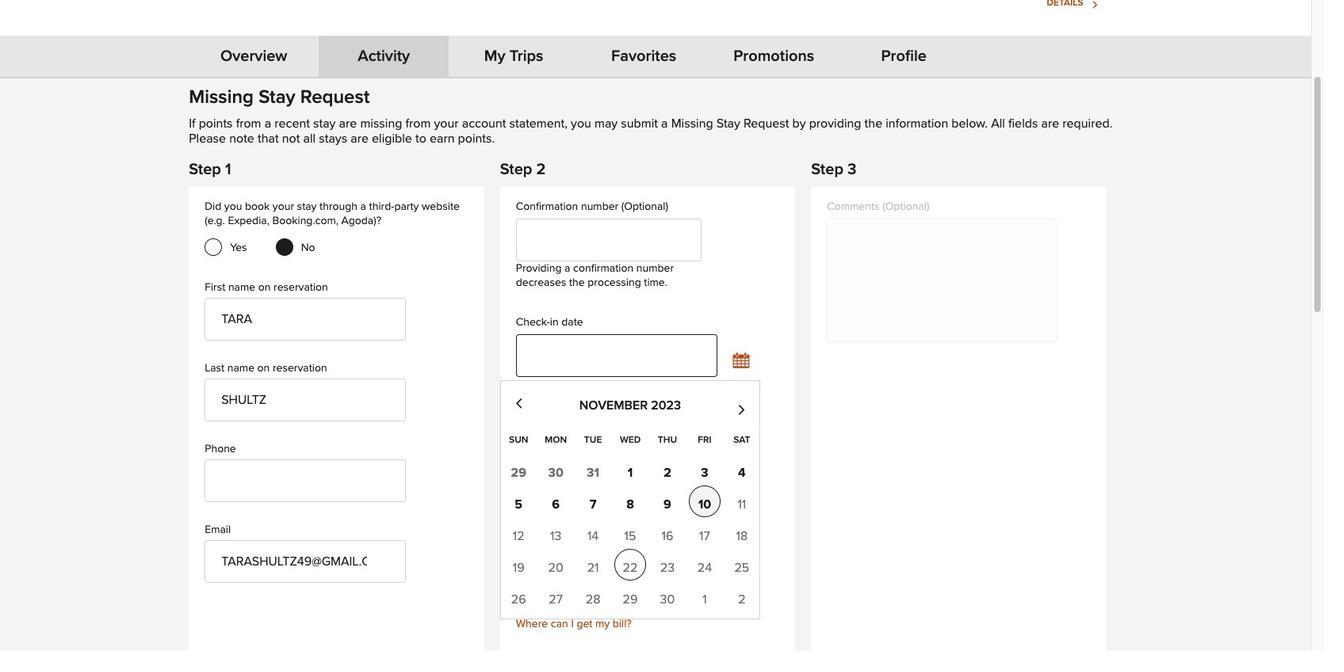 Task type: locate. For each thing, give the bounding box(es) containing it.
from up the note
[[236, 118, 261, 130]]

1 vertical spatial have
[[554, 604, 577, 616]]

name right first
[[228, 282, 255, 293]]

2 vertical spatial 1
[[703, 594, 707, 606]]

a up agoda)?
[[360, 201, 366, 213]]

you up the where
[[533, 604, 551, 616]]

processing
[[588, 278, 641, 289]]

14
[[587, 530, 599, 543]]

name for hotel
[[545, 522, 572, 533]]

a up get
[[580, 604, 586, 616]]

2023
[[651, 399, 681, 412]]

the right providing
[[865, 118, 883, 130]]

note
[[229, 132, 254, 145]]

1 vertical spatial missing
[[671, 118, 713, 130]]

0 horizontal spatial account
[[462, 118, 506, 130]]

have up "sun"
[[516, 408, 540, 419]]

name right last
[[227, 363, 255, 374]]

step for step 2
[[500, 162, 532, 178]]

0 vertical spatial stay
[[313, 118, 336, 130]]

my
[[484, 49, 506, 64]]

0 vertical spatial 30
[[548, 467, 564, 480]]

0 vertical spatial stay
[[259, 88, 295, 107]]

0 vertical spatial 29
[[511, 467, 526, 480]]

4
[[738, 467, 746, 480]]

points down it
[[516, 393, 546, 405]]

decreases
[[516, 278, 566, 289]]

fri, nov 10, 2023 cell
[[689, 486, 721, 518]]

missing
[[360, 118, 402, 130]]

10 up november
[[599, 379, 610, 390]]

mon, nov 13, 2023 cell
[[550, 530, 562, 543]]

1 up wed, nov 8, 2023 cell
[[628, 467, 633, 480]]

recent
[[275, 118, 310, 130]]

by
[[793, 118, 806, 130]]

2
[[536, 162, 546, 178], [664, 467, 671, 480], [738, 594, 746, 606]]

0 vertical spatial on
[[258, 282, 271, 293]]

(optional) right comments
[[883, 201, 930, 213]]

wed, nov 1, 2023 cell
[[615, 454, 646, 486]]

have up can
[[554, 604, 577, 616]]

check-
[[516, 317, 550, 328]]

a up that
[[265, 118, 271, 130]]

0 horizontal spatial have
[[516, 408, 540, 419]]

Check-in date text field
[[516, 335, 717, 378]]

account up points. on the top left of page
[[462, 118, 506, 130]]

1 vertical spatial number
[[636, 263, 674, 274]]

1 vertical spatial the
[[569, 278, 585, 289]]

29 inside cell
[[511, 467, 526, 480]]

request
[[300, 88, 370, 107], [744, 118, 789, 130]]

on
[[258, 282, 271, 293], [257, 363, 270, 374]]

on right last
[[257, 363, 270, 374]]

email
[[205, 525, 231, 536]]

sun, nov 19, 2023 cell
[[513, 562, 525, 575]]

overview link
[[202, 49, 306, 64]]

0 horizontal spatial 2
[[536, 162, 546, 178]]

17
[[699, 530, 710, 543]]

1 horizontal spatial stay
[[717, 118, 740, 130]]

your right of
[[628, 604, 649, 616]]

mon, nov 27, 2023 cell
[[549, 594, 563, 606]]

1 vertical spatial account
[[622, 393, 661, 405]]

1 horizontal spatial 2
[[664, 467, 671, 480]]

account
[[462, 118, 506, 130], [622, 393, 661, 405]]

through
[[320, 201, 358, 213]]

fri, nov 17, 2023 cell
[[699, 530, 710, 543]]

name down 6
[[545, 522, 572, 533]]

from up earn
[[406, 118, 431, 130]]

Confirmation number (Optional) text field
[[516, 219, 701, 262]]

0 horizontal spatial 3
[[701, 467, 709, 480]]

1 vertical spatial 2
[[664, 467, 671, 480]]

0 vertical spatial 2
[[536, 162, 546, 178]]

grid
[[500, 423, 761, 613]]

mon
[[545, 436, 567, 445]]

stay inside if points from a recent stay are missing from your account statement, you may submit a missing stay request by providing the information below. all fields are required. please note that not all stays are eligible to earn points.
[[717, 118, 740, 130]]

sat, nov 25, 2023 cell
[[735, 562, 749, 575]]

12
[[513, 530, 525, 543]]

time.
[[644, 278, 667, 289]]

tue
[[584, 436, 602, 445]]

31
[[587, 467, 599, 480]]

no
[[301, 243, 315, 254]]

0 vertical spatial name
[[228, 282, 255, 293]]

missing up if
[[189, 88, 254, 107]]

0 horizontal spatial from
[[236, 118, 261, 130]]

thu, nov 16, 2023 cell
[[662, 530, 673, 543]]

1 horizontal spatial the
[[865, 118, 883, 130]]

0 horizontal spatial number
[[581, 201, 619, 213]]

0 horizontal spatial step
[[189, 162, 221, 178]]

bill? down of
[[613, 620, 632, 631]]

0 horizontal spatial 1
[[225, 162, 231, 178]]

0 horizontal spatial 10
[[599, 379, 610, 390]]

number up confirmation number (optional) text box
[[581, 201, 619, 213]]

missing inside if points from a recent stay are missing from your account statement, you may submit a missing stay request by providing the information below. all fields are required. please note that not all stays are eligible to earn points.
[[671, 118, 713, 130]]

0 vertical spatial 1
[[225, 162, 231, 178]]

1 vertical spatial bill?
[[613, 620, 632, 631]]

step for step 3
[[811, 162, 844, 178]]

2 vertical spatial name
[[545, 522, 572, 533]]

1 inside cell
[[628, 467, 633, 480]]

30 inside cell
[[548, 467, 564, 480]]

may right it
[[525, 379, 545, 390]]

1 horizontal spatial 10
[[698, 499, 711, 511]]

0 horizontal spatial points
[[199, 118, 233, 130]]

29 for wed, nov 29, 2023 cell
[[623, 594, 638, 606]]

1 (optional) from the left
[[621, 201, 668, 213]]

2 step from the left
[[500, 162, 532, 178]]

1 vertical spatial name
[[227, 363, 255, 374]]

wed, nov 8, 2023 cell
[[615, 486, 646, 518]]

missing right submit
[[671, 118, 713, 130]]

tue, nov 7, 2023 cell
[[577, 486, 609, 518]]

0 vertical spatial request
[[300, 88, 370, 107]]

1 horizontal spatial have
[[554, 604, 577, 616]]

27
[[549, 594, 563, 606]]

tue, nov 14, 2023 cell
[[587, 530, 599, 543]]

mon, nov 6, 2023 cell
[[540, 486, 572, 518]]

0 vertical spatial missing
[[189, 88, 254, 107]]

reservation up last name on reservation text box
[[273, 363, 327, 374]]

2 up confirmation
[[536, 162, 546, 178]]

number up the time.
[[636, 263, 674, 274]]

if
[[189, 118, 195, 130]]

points up please
[[199, 118, 233, 130]]

(optional) up confirmation number (optional) text box
[[621, 201, 668, 213]]

wed, nov 29, 2023 cell
[[623, 594, 638, 606]]

to right up
[[587, 379, 596, 390]]

did you book your stay through a third-party website (e.g. expedia, booking.com, agoda)?
[[205, 201, 460, 227]]

23
[[660, 562, 675, 575]]

18
[[736, 530, 748, 543]]

may left submit
[[595, 118, 618, 130]]

you right 'statement,' in the top of the page
[[571, 118, 591, 130]]

0 horizontal spatial the
[[569, 278, 585, 289]]

0 horizontal spatial 29
[[511, 467, 526, 480]]

you right did
[[224, 201, 242, 213]]

request up stays
[[300, 88, 370, 107]]

0 vertical spatial reservation
[[274, 282, 328, 293]]

1 horizontal spatial 30
[[660, 594, 675, 606]]

1 vertical spatial 29
[[623, 594, 638, 606]]

wed, nov 22, 2023 cell
[[615, 549, 646, 581]]

to right post
[[585, 393, 595, 405]]

step up confirmation
[[500, 162, 532, 178]]

1 down fri, nov 24, 2023 cell
[[703, 594, 707, 606]]

1 horizontal spatial 3
[[848, 162, 857, 178]]

1 horizontal spatial 29
[[623, 594, 638, 606]]

29
[[511, 467, 526, 480], [623, 594, 638, 606]]

on right first
[[258, 282, 271, 293]]

3 step from the left
[[811, 162, 844, 178]]

overview
[[220, 49, 287, 64]]

1 vertical spatial may
[[525, 379, 545, 390]]

2 vertical spatial 2
[[738, 594, 746, 606]]

1 down the note
[[225, 162, 231, 178]]

29 up sun, nov 5, 2023 cell
[[511, 467, 526, 480]]

grid containing 29
[[500, 423, 761, 613]]

statement,
[[509, 118, 568, 130]]

activity link
[[332, 49, 436, 64]]

stay up stays
[[313, 118, 336, 130]]

0 vertical spatial account
[[462, 118, 506, 130]]

0 horizontal spatial 30
[[548, 467, 564, 480]]

name
[[228, 282, 255, 293], [227, 363, 255, 374], [545, 522, 572, 533]]

2 horizontal spatial step
[[811, 162, 844, 178]]

account down business
[[622, 393, 661, 405]]

tue, nov 21, 2023 cell
[[587, 562, 599, 575]]

13
[[550, 530, 562, 543]]

1 vertical spatial 30
[[660, 594, 675, 606]]

1 horizontal spatial may
[[595, 118, 618, 130]]

thu, nov 30, 2023 cell
[[660, 594, 675, 606]]

1 vertical spatial 1
[[628, 467, 633, 480]]

1 vertical spatial 3
[[701, 467, 709, 480]]

yes
[[230, 243, 247, 254]]

account inside it may take up to 10 business days for points to post to your account after you have completed your stay.
[[622, 393, 661, 405]]

favorites link
[[592, 49, 696, 64]]

my trips link
[[462, 49, 566, 64]]

0 vertical spatial the
[[865, 118, 883, 130]]

5
[[515, 499, 523, 511]]

0 horizontal spatial bill?
[[613, 620, 632, 631]]

30 up mon, nov 6, 2023 cell
[[548, 467, 564, 480]]

30 for the mon, oct 30, 2023 cell
[[548, 467, 564, 480]]

1 vertical spatial on
[[257, 363, 270, 374]]

your right book
[[273, 201, 294, 213]]

your left stay.
[[597, 408, 619, 419]]

1 vertical spatial request
[[744, 118, 789, 130]]

providing
[[516, 263, 562, 274]]

stay up booking.com, at the left of the page
[[297, 201, 317, 213]]

sun, nov 26, 2023 cell
[[511, 594, 526, 606]]

the
[[865, 118, 883, 130], [569, 278, 585, 289]]

party
[[394, 201, 419, 213]]

3 up fri, nov 10, 2023 cell
[[701, 467, 709, 480]]

last name on reservation
[[205, 363, 327, 374]]

1 horizontal spatial bill?
[[680, 604, 699, 616]]

of
[[615, 604, 625, 616]]

1 horizontal spatial points
[[516, 393, 546, 405]]

2 up thu, nov 9, 2023 cell
[[664, 467, 671, 480]]

10 up 17
[[698, 499, 711, 511]]

1
[[225, 162, 231, 178], [628, 467, 633, 480], [703, 594, 707, 606]]

2 horizontal spatial 1
[[703, 594, 707, 606]]

your up earn
[[434, 118, 459, 130]]

1 horizontal spatial (optional)
[[883, 201, 930, 213]]

your down business
[[598, 393, 619, 405]]

earn
[[430, 132, 455, 145]]

2 inside cell
[[664, 467, 671, 480]]

request left by
[[744, 118, 789, 130]]

sun, oct 29, 2023 cell
[[503, 454, 535, 486]]

0 vertical spatial 3
[[848, 162, 857, 178]]

a right "providing"
[[565, 263, 570, 274]]

1 horizontal spatial request
[[744, 118, 789, 130]]

wed, nov 15, 2023 cell
[[624, 530, 636, 543]]

providing a confirmation number decreases the processing time.
[[516, 263, 674, 289]]

0 vertical spatial 10
[[599, 379, 610, 390]]

1 vertical spatial stay
[[297, 201, 317, 213]]

2 down 25
[[738, 594, 746, 606]]

get
[[577, 620, 593, 631]]

0 horizontal spatial (optional)
[[621, 201, 668, 213]]

website
[[422, 201, 460, 213]]

stay up recent
[[259, 88, 295, 107]]

0 vertical spatial have
[[516, 408, 540, 419]]

account inside if points from a recent stay are missing from your account statement, you may submit a missing stay request by providing the information below. all fields are required. please note that not all stays are eligible to earn points.
[[462, 118, 506, 130]]

0 horizontal spatial may
[[525, 379, 545, 390]]

to left earn
[[415, 132, 426, 145]]

step down please
[[189, 162, 221, 178]]

sat
[[734, 436, 750, 445]]

comments
[[827, 201, 880, 213]]

may inside if points from a recent stay are missing from your account statement, you may submit a missing stay request by providing the information below. all fields are required. please note that not all stays are eligible to earn points.
[[595, 118, 618, 130]]

10 inside it may take up to 10 business days for points to post to your account after you have completed your stay.
[[599, 379, 610, 390]]

if points from a recent stay are missing from your account statement, you may submit a missing stay request by providing the information below. all fields are required. please note that not all stays are eligible to earn points.
[[189, 118, 1113, 145]]

0 vertical spatial number
[[581, 201, 619, 213]]

on for first
[[258, 282, 271, 293]]

on for last
[[257, 363, 270, 374]]

first
[[205, 282, 225, 293]]

1 vertical spatial reservation
[[273, 363, 327, 374]]

reservation up first name on reservation text box
[[274, 282, 328, 293]]

name for first
[[228, 282, 255, 293]]

expedia,
[[228, 216, 269, 227]]

the down the "confirmation"
[[569, 278, 585, 289]]

step up comments
[[811, 162, 844, 178]]

20
[[548, 562, 564, 575]]

1 step from the left
[[189, 162, 221, 178]]

2 horizontal spatial 2
[[738, 594, 746, 606]]

29 right copy
[[623, 594, 638, 606]]

phone
[[205, 444, 236, 455]]

1 vertical spatial 10
[[698, 499, 711, 511]]

number
[[581, 201, 619, 213], [636, 263, 674, 274]]

a inside the providing a confirmation number decreases the processing time.
[[565, 263, 570, 274]]

10
[[599, 379, 610, 390], [698, 499, 711, 511]]

to down take on the left of page
[[549, 393, 558, 405]]

booking.com,
[[272, 216, 339, 227]]

30 down 23
[[660, 594, 675, 606]]

3
[[848, 162, 857, 178], [701, 467, 709, 480]]

1 horizontal spatial missing
[[671, 118, 713, 130]]

you inside do you have a copy of your hotel bill? where can i get my bill?
[[533, 604, 551, 616]]

you down for
[[688, 393, 706, 405]]

3 up comments
[[848, 162, 857, 178]]

stay
[[259, 88, 295, 107], [717, 118, 740, 130]]

1 vertical spatial points
[[516, 393, 546, 405]]

to
[[415, 132, 426, 145], [587, 379, 596, 390], [549, 393, 558, 405], [585, 393, 595, 405]]

are
[[339, 118, 357, 130], [1041, 118, 1059, 130], [351, 132, 369, 145]]

eligible
[[372, 132, 412, 145]]

1 horizontal spatial step
[[500, 162, 532, 178]]

1 horizontal spatial 1
[[628, 467, 633, 480]]

stay left by
[[717, 118, 740, 130]]

1 horizontal spatial account
[[622, 393, 661, 405]]

0 vertical spatial may
[[595, 118, 618, 130]]

1 vertical spatial stay
[[717, 118, 740, 130]]

step
[[189, 162, 221, 178], [500, 162, 532, 178], [811, 162, 844, 178]]

1 horizontal spatial number
[[636, 263, 674, 274]]

1 horizontal spatial from
[[406, 118, 431, 130]]

stay inside the did you book your stay through a third-party website (e.g. expedia, booking.com, agoda)?
[[297, 201, 317, 213]]

First name on reservation text field
[[205, 298, 406, 341]]

sat, nov 18, 2023 cell
[[736, 530, 748, 543]]

bill? left fri, dec 1, 2023 cell
[[680, 604, 699, 616]]

0 vertical spatial points
[[199, 118, 233, 130]]



Task type: vqa. For each thing, say whether or not it's contained in the screenshot.
located
no



Task type: describe. For each thing, give the bounding box(es) containing it.
stay inside if points from a recent stay are missing from your account statement, you may submit a missing stay request by providing the information below. all fields are required. please note that not all stays are eligible to earn points.
[[313, 118, 336, 130]]

request inside if points from a recent stay are missing from your account statement, you may submit a missing stay request by providing the information below. all fields are required. please note that not all stays are eligible to earn points.
[[744, 118, 789, 130]]

missing stay request
[[189, 88, 370, 107]]

all
[[303, 132, 316, 145]]

the inside the providing a confirmation number decreases the processing time.
[[569, 278, 585, 289]]

profile
[[881, 49, 927, 64]]

points inside it may take up to 10 business days for points to post to your account after you have completed your stay.
[[516, 393, 546, 405]]

29 for sun, oct 29, 2023 cell
[[511, 467, 526, 480]]

2 for the sat, dec 2, 2023 cell
[[738, 594, 746, 606]]

all
[[991, 118, 1005, 130]]

a inside do you have a copy of your hotel bill? where can i get my bill?
[[580, 604, 586, 616]]

2 (optional) from the left
[[883, 201, 930, 213]]

sun, nov 5, 2023 cell
[[503, 486, 535, 518]]

take
[[548, 379, 569, 390]]

fri, dec 1, 2023 cell
[[703, 594, 707, 606]]

fri, nov 24, 2023 cell
[[698, 562, 712, 575]]

30 for thu, nov 30, 2023 cell at the bottom of page
[[660, 594, 675, 606]]

your inside the did you book your stay through a third-party website (e.g. expedia, booking.com, agoda)?
[[273, 201, 294, 213]]

do you have a copy of your hotel bill? where can i get my bill?
[[516, 604, 699, 631]]

10 inside cell
[[698, 499, 711, 511]]

name for last
[[227, 363, 255, 374]]

thu, nov 9, 2023 cell
[[652, 486, 683, 518]]

step 3
[[811, 162, 857, 178]]

24
[[698, 562, 712, 575]]

up
[[572, 379, 584, 390]]

11
[[738, 499, 746, 511]]

reservation for last name on reservation
[[273, 363, 327, 374]]

to inside if points from a recent stay are missing from your account statement, you may submit a missing stay request by providing the information below. all fields are required. please note that not all stays are eligible to earn points.
[[415, 132, 426, 145]]

confirmation
[[516, 201, 578, 213]]

points.
[[458, 132, 495, 145]]

0 horizontal spatial stay
[[259, 88, 295, 107]]

can
[[551, 620, 568, 631]]

not
[[282, 132, 300, 145]]

please
[[189, 132, 226, 145]]

third-
[[369, 201, 394, 213]]

8
[[627, 499, 634, 511]]

you inside if points from a recent stay are missing from your account statement, you may submit a missing stay request by providing the information below. all fields are required. please note that not all stays are eligible to earn points.
[[571, 118, 591, 130]]

3 inside 'cell'
[[701, 467, 709, 480]]

fields
[[1009, 118, 1038, 130]]

(e.g.
[[205, 216, 225, 227]]

2 from from the left
[[406, 118, 431, 130]]

fri
[[698, 436, 712, 445]]

9
[[664, 499, 671, 511]]

hotel name
[[516, 522, 572, 533]]

below.
[[952, 118, 988, 130]]

confirmation
[[573, 263, 634, 274]]

1 from from the left
[[236, 118, 261, 130]]

step 2
[[500, 162, 546, 178]]

submit
[[621, 118, 658, 130]]

25
[[735, 562, 749, 575]]

it
[[516, 379, 522, 390]]

thu, nov 2, 2023 cell
[[652, 454, 683, 486]]

have inside do you have a copy of your hotel bill? where can i get my bill?
[[554, 604, 577, 616]]

profile link
[[852, 49, 956, 64]]

2 for thu, nov 2, 2023 cell
[[664, 467, 671, 480]]

copy
[[589, 604, 613, 616]]

yes element
[[205, 240, 247, 257]]

tue, oct 31, 2023 cell
[[577, 454, 609, 486]]

calendar image
[[733, 478, 746, 490]]

my
[[595, 620, 610, 631]]

agoda)?
[[341, 216, 382, 227]]

date
[[562, 317, 583, 328]]

promotions link
[[722, 49, 826, 64]]

i
[[571, 620, 574, 631]]

comments (optional)
[[827, 201, 930, 213]]

days
[[658, 379, 681, 390]]

your inside do you have a copy of your hotel bill? where can i get my bill?
[[628, 604, 649, 616]]

after
[[663, 393, 686, 405]]

fri, nov 3, 2023 cell
[[689, 454, 721, 486]]

you inside it may take up to 10 business days for points to post to your account after you have completed your stay.
[[688, 393, 706, 405]]

information
[[886, 118, 948, 130]]

1 for wed, nov 1, 2023 cell
[[628, 467, 633, 480]]

favorites
[[611, 49, 677, 64]]

0 horizontal spatial request
[[300, 88, 370, 107]]

hotel
[[652, 604, 677, 616]]

business
[[613, 379, 656, 390]]

stays
[[319, 132, 347, 145]]

are right fields on the right of the page
[[1041, 118, 1059, 130]]

my trips
[[484, 49, 544, 64]]

a right submit
[[661, 118, 668, 130]]

it may take up to 10 business days for points to post to your account after you have completed your stay.
[[516, 379, 706, 419]]

first name on reservation
[[205, 282, 331, 293]]

thu
[[658, 436, 677, 445]]

a inside the did you book your stay through a third-party website (e.g. expedia, booking.com, agoda)?
[[360, 201, 366, 213]]

sun
[[509, 436, 528, 445]]

your inside if points from a recent stay are missing from your account statement, you may submit a missing stay request by providing the information below. all fields are required. please note that not all stays are eligible to earn points.
[[434, 118, 459, 130]]

Phone text field
[[205, 460, 406, 503]]

21
[[587, 562, 599, 575]]

wed
[[620, 436, 641, 445]]

thu, nov 23, 2023 cell
[[660, 562, 675, 575]]

required.
[[1063, 118, 1113, 130]]

you inside the did you book your stay through a third-party website (e.g. expedia, booking.com, agoda)?
[[224, 201, 242, 213]]

have inside it may take up to 10 business days for points to post to your account after you have completed your stay.
[[516, 408, 540, 419]]

points inside if points from a recent stay are missing from your account statement, you may submit a missing stay request by providing the information below. all fields are required. please note that not all stays are eligible to earn points.
[[199, 118, 233, 130]]

the inside if points from a recent stay are missing from your account statement, you may submit a missing stay request by providing the information below. all fields are required. please note that not all stays are eligible to earn points.
[[865, 118, 883, 130]]

november 2023
[[579, 399, 681, 412]]

Last name on reservation text field
[[205, 379, 406, 422]]

mon, nov 20, 2023 cell
[[548, 562, 564, 575]]

completed
[[542, 408, 594, 419]]

15
[[624, 530, 636, 543]]

16
[[662, 530, 673, 543]]

clickable details link image
[[1086, 0, 1099, 6]]

26
[[511, 594, 526, 606]]

Required Hotel name text field
[[516, 535, 702, 577]]

0 vertical spatial bill?
[[680, 604, 699, 616]]

Email text field
[[205, 541, 406, 584]]

sat, dec 2, 2023 cell
[[738, 594, 746, 606]]

book
[[245, 201, 270, 213]]

activity
[[358, 49, 410, 64]]

hotel
[[516, 522, 542, 533]]

22
[[623, 562, 638, 575]]

6
[[552, 499, 560, 511]]

that
[[258, 132, 279, 145]]

providing
[[809, 118, 861, 130]]

sun, nov 12, 2023 cell
[[513, 530, 525, 543]]

0 horizontal spatial missing
[[189, 88, 254, 107]]

for
[[684, 379, 697, 390]]

last
[[205, 363, 224, 374]]

1 for fri, dec 1, 2023 cell
[[703, 594, 707, 606]]

tue, nov 28, 2023 cell
[[586, 594, 601, 606]]

stay.
[[622, 408, 643, 419]]

where can i get my bill? link
[[516, 618, 632, 639]]

mon, oct 30, 2023 cell
[[540, 454, 572, 486]]

28
[[586, 594, 601, 606]]

sat, nov 11, 2023 cell
[[738, 499, 746, 511]]

confirmation number (optional)
[[516, 201, 668, 213]]

may inside it may take up to 10 business days for points to post to your account after you have completed your stay.
[[525, 379, 545, 390]]

number inside the providing a confirmation number decreases the processing time.
[[636, 263, 674, 274]]

reservation for first name on reservation
[[274, 282, 328, 293]]

sat, nov 4, 2023 cell
[[726, 454, 758, 486]]

are down missing
[[351, 132, 369, 145]]

step for step 1
[[189, 162, 221, 178]]

no element
[[276, 240, 315, 257]]

7
[[590, 499, 597, 511]]

step 1
[[189, 162, 231, 178]]

are up stays
[[339, 118, 357, 130]]

in
[[550, 317, 559, 328]]

calendar image
[[733, 347, 746, 360]]



